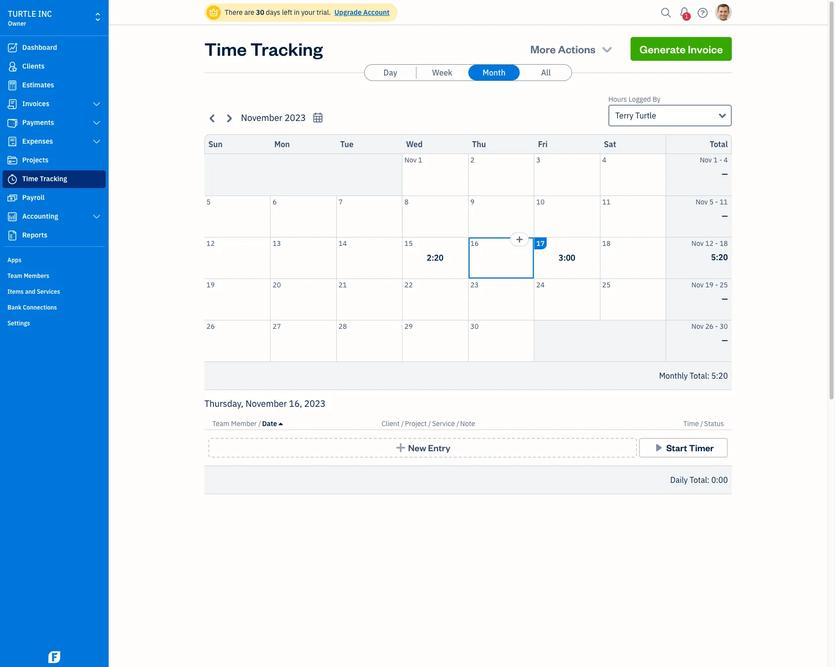 Task type: describe. For each thing, give the bounding box(es) containing it.
all link
[[521, 65, 572, 81]]

2 button
[[469, 154, 534, 196]]

turtle
[[8, 9, 36, 19]]

fri
[[539, 139, 548, 149]]

next month image
[[223, 112, 235, 124]]

actions
[[558, 42, 596, 56]]

apps link
[[2, 253, 106, 267]]

3:00
[[559, 253, 576, 263]]

caretup image
[[279, 420, 283, 428]]

1 vertical spatial november
[[246, 398, 287, 410]]

wed
[[407, 139, 423, 149]]

turtle inc owner
[[8, 9, 52, 27]]

all
[[542, 68, 551, 78]]

team for team members
[[7, 272, 22, 280]]

25 inside button
[[603, 281, 611, 289]]

nov for nov 1
[[405, 156, 417, 165]]

project image
[[6, 156, 18, 166]]

1 inside dropdown button
[[686, 12, 689, 20]]

invoice
[[689, 42, 724, 56]]

projects
[[22, 156, 49, 165]]

bank
[[7, 304, 21, 311]]

- for nov 19 - 25 —
[[716, 281, 719, 289]]

1 horizontal spatial time
[[205, 37, 247, 60]]

time link
[[684, 420, 701, 429]]

12 inside nov 12 - 18 5:20
[[706, 239, 714, 248]]

29 button
[[403, 321, 468, 362]]

more actions
[[531, 42, 596, 56]]

date link
[[262, 420, 283, 429]]

accounting
[[22, 212, 58, 221]]

nov 5 - 11 —
[[696, 198, 729, 221]]

25 inside nov 19 - 25 —
[[720, 281, 729, 289]]

client image
[[6, 62, 18, 72]]

1 vertical spatial 2023
[[305, 398, 326, 410]]

there
[[225, 8, 243, 17]]

total for daily total
[[690, 476, 708, 485]]

4 inside nov 1 - 4 —
[[725, 156, 729, 165]]

status
[[705, 420, 725, 429]]

11 button
[[601, 196, 666, 237]]

— for nov 19 - 25 —
[[723, 294, 729, 304]]

4 / from the left
[[457, 420, 460, 429]]

entry
[[428, 442, 451, 454]]

add a time entry image
[[516, 234, 524, 245]]

dashboard image
[[6, 43, 18, 53]]

23 button
[[469, 279, 534, 320]]

time tracking link
[[2, 171, 106, 188]]

dashboard
[[22, 43, 57, 52]]

note
[[461, 420, 476, 429]]

play image
[[654, 443, 665, 453]]

payments link
[[2, 114, 106, 132]]

nov 19 - 25 —
[[692, 281, 729, 304]]

team member /
[[213, 420, 261, 429]]

2
[[471, 156, 475, 165]]

0 vertical spatial 2023
[[285, 112, 306, 124]]

time / status
[[684, 420, 725, 429]]

22
[[405, 281, 413, 289]]

13
[[273, 239, 281, 248]]

monthly
[[660, 371, 689, 381]]

reports link
[[2, 227, 106, 245]]

plus image
[[395, 443, 407, 453]]

there are 30 days left in your trial. upgrade account
[[225, 8, 390, 17]]

bank connections
[[7, 304, 57, 311]]

date
[[262, 420, 277, 429]]

nov for nov 12 - 18 5:20
[[692, 239, 704, 248]]

note link
[[461, 420, 476, 429]]

5 button
[[205, 196, 270, 237]]

nov 26 - 30 —
[[692, 322, 729, 345]]

2 horizontal spatial time
[[684, 420, 700, 429]]

report image
[[6, 231, 18, 241]]

: for monthly total
[[708, 371, 710, 381]]

generate invoice
[[640, 42, 724, 56]]

time tracking inside main element
[[22, 175, 67, 183]]

nov 1
[[405, 156, 423, 165]]

14 button
[[337, 238, 402, 279]]

7 button
[[337, 196, 402, 237]]

days
[[266, 8, 281, 17]]

crown image
[[209, 7, 219, 18]]

clients
[[22, 62, 45, 71]]

terry turtle button
[[609, 105, 733, 127]]

status link
[[705, 420, 725, 429]]

16,
[[289, 398, 302, 410]]

10
[[537, 198, 545, 206]]

hours
[[609, 95, 628, 104]]

trial.
[[317, 8, 331, 17]]

- for nov 1 - 4 —
[[720, 156, 723, 165]]

service link
[[433, 420, 457, 429]]

client / project / service / note
[[382, 420, 476, 429]]

chevron large down image for payments
[[92, 119, 101, 127]]

tue
[[341, 139, 354, 149]]

1 for nov 1 - 4 —
[[714, 156, 719, 165]]

projects link
[[2, 152, 106, 170]]

nov for nov 1 - 4 —
[[701, 156, 713, 165]]

nov for nov 19 - 25 —
[[692, 281, 704, 289]]

terry
[[616, 111, 634, 121]]

18 inside button
[[603, 239, 611, 248]]

9 button
[[469, 196, 534, 237]]

3 button
[[535, 154, 600, 196]]

new
[[409, 442, 427, 454]]

19 button
[[205, 279, 270, 320]]

27 button
[[271, 321, 336, 362]]

daily
[[671, 476, 689, 485]]

21 button
[[337, 279, 402, 320]]

freshbooks image
[[46, 652, 62, 664]]

month
[[483, 68, 506, 78]]

28
[[339, 322, 347, 331]]

new entry
[[409, 442, 451, 454]]

18 inside nov 12 - 18 5:20
[[720, 239, 729, 248]]

time inside main element
[[22, 175, 38, 183]]

- for nov 12 - 18 5:20
[[716, 239, 719, 248]]

upgrade
[[335, 8, 362, 17]]

chevron large down image for expenses
[[92, 138, 101, 146]]

13 button
[[271, 238, 336, 279]]

thu
[[473, 139, 487, 149]]

previous month image
[[207, 112, 219, 124]]

17
[[537, 239, 545, 248]]

settings link
[[2, 316, 106, 331]]

— for nov 5 - 11 —
[[723, 211, 729, 221]]



Task type: locate. For each thing, give the bounding box(es) containing it.
2 19 from the left
[[706, 281, 714, 289]]

30 down 23 button
[[471, 322, 479, 331]]

- inside the "nov 5 - 11 —"
[[716, 198, 719, 206]]

18 down the "nov 5 - 11 —"
[[720, 239, 729, 248]]

1 / from the left
[[259, 420, 261, 429]]

expenses link
[[2, 133, 106, 151]]

team
[[7, 272, 22, 280], [213, 420, 230, 429]]

chevron large down image down payments link
[[92, 138, 101, 146]]

30 down nov 19 - 25 —
[[720, 322, 729, 331]]

0:00
[[712, 476, 729, 485]]

team down "thursday,"
[[213, 420, 230, 429]]

1 horizontal spatial 18
[[720, 239, 729, 248]]

1 vertical spatial :
[[708, 476, 710, 485]]

november up the date
[[246, 398, 287, 410]]

: right monthly
[[708, 371, 710, 381]]

team inside main element
[[7, 272, 22, 280]]

14
[[339, 239, 347, 248]]

monthly total : 5:20
[[660, 371, 729, 381]]

2 4 from the left
[[725, 156, 729, 165]]

19 down nov 12 - 18 5:20
[[706, 281, 714, 289]]

: for daily total
[[708, 476, 710, 485]]

12 inside button
[[207, 239, 215, 248]]

7
[[339, 198, 343, 206]]

thursday,
[[205, 398, 244, 410]]

tracking down left
[[251, 37, 323, 60]]

left
[[282, 8, 293, 17]]

30 inside 'button'
[[471, 322, 479, 331]]

time right timer image
[[22, 175, 38, 183]]

search image
[[659, 5, 675, 20]]

estimate image
[[6, 81, 18, 90]]

total right daily
[[690, 476, 708, 485]]

4 — from the top
[[723, 335, 729, 345]]

1 horizontal spatial 5
[[710, 198, 714, 206]]

11 inside button
[[603, 198, 611, 206]]

22 button
[[403, 279, 468, 320]]

week link
[[417, 65, 468, 81]]

1 for nov 1
[[419, 156, 423, 165]]

: left 0:00 at the right bottom of the page
[[708, 476, 710, 485]]

8
[[405, 198, 409, 206]]

0 horizontal spatial 11
[[603, 198, 611, 206]]

0 horizontal spatial 30
[[256, 8, 265, 17]]

— up monthly total : 5:20
[[723, 335, 729, 345]]

month link
[[469, 65, 520, 81]]

chevron large down image down the invoices link
[[92, 119, 101, 127]]

2 horizontal spatial 30
[[720, 322, 729, 331]]

- inside nov 12 - 18 5:20
[[716, 239, 719, 248]]

1 — from the top
[[723, 169, 729, 179]]

members
[[24, 272, 49, 280]]

25 down nov 12 - 18 5:20
[[720, 281, 729, 289]]

5:20 inside nov 12 - 18 5:20
[[712, 252, 729, 262]]

total for monthly total
[[690, 371, 708, 381]]

2 chevron large down image from the top
[[92, 213, 101, 221]]

chevrondown image
[[601, 42, 615, 56]]

11 inside the "nov 5 - 11 —"
[[720, 198, 729, 206]]

0 horizontal spatial 19
[[207, 281, 215, 289]]

30 inside the nov 26 - 30 —
[[720, 322, 729, 331]]

upgrade account link
[[333, 8, 390, 17]]

- for nov 26 - 30 —
[[716, 322, 719, 331]]

- for nov 5 - 11 —
[[716, 198, 719, 206]]

1 down wed
[[419, 156, 423, 165]]

1 vertical spatial time tracking
[[22, 175, 67, 183]]

1 chevron large down image from the top
[[92, 119, 101, 127]]

client
[[382, 420, 400, 429]]

nov 1 - 4 —
[[701, 156, 729, 179]]

tracking down 'projects' link
[[40, 175, 67, 183]]

26 inside button
[[207, 322, 215, 331]]

items and services link
[[2, 284, 106, 299]]

1 left the go to help icon at the top right of the page
[[686, 12, 689, 20]]

-
[[720, 156, 723, 165], [716, 198, 719, 206], [716, 239, 719, 248], [716, 281, 719, 289], [716, 322, 719, 331]]

1 chevron large down image from the top
[[92, 100, 101, 108]]

5 inside the "nov 5 - 11 —"
[[710, 198, 714, 206]]

accounting link
[[2, 208, 106, 226]]

11 down nov 1 - 4 —
[[720, 198, 729, 206]]

0 horizontal spatial 1
[[419, 156, 423, 165]]

21
[[339, 281, 347, 289]]

0 vertical spatial :
[[708, 371, 710, 381]]

26 down 19 button
[[207, 322, 215, 331]]

2 vertical spatial total
[[690, 476, 708, 485]]

1 up the "nov 5 - 11 —"
[[714, 156, 719, 165]]

total up nov 1 - 4 —
[[711, 139, 729, 149]]

1 horizontal spatial team
[[213, 420, 230, 429]]

2 12 from the left
[[706, 239, 714, 248]]

5:20 up nov 19 - 25 —
[[712, 252, 729, 262]]

19 inside button
[[207, 281, 215, 289]]

dashboard link
[[2, 39, 106, 57]]

nov down nov 19 - 25 —
[[692, 322, 704, 331]]

26 down nov 19 - 25 —
[[706, 322, 714, 331]]

0 horizontal spatial time
[[22, 175, 38, 183]]

1 vertical spatial team
[[213, 420, 230, 429]]

0 horizontal spatial tracking
[[40, 175, 67, 183]]

0 horizontal spatial 4
[[603, 156, 607, 165]]

week
[[433, 68, 453, 78]]

24 button
[[535, 279, 600, 320]]

daily total : 0:00
[[671, 476, 729, 485]]

money image
[[6, 193, 18, 203]]

4 button
[[601, 154, 666, 196]]

/ left the date
[[259, 420, 261, 429]]

2 — from the top
[[723, 211, 729, 221]]

nov for nov 26 - 30 —
[[692, 322, 704, 331]]

30 right are
[[256, 8, 265, 17]]

chart image
[[6, 212, 18, 222]]

nov inside the nov 26 - 30 —
[[692, 322, 704, 331]]

time left status link
[[684, 420, 700, 429]]

1 19 from the left
[[207, 281, 215, 289]]

— up the nov 26 - 30 —
[[723, 294, 729, 304]]

nov down wed
[[405, 156, 417, 165]]

19 inside nov 19 - 25 —
[[706, 281, 714, 289]]

2 25 from the left
[[720, 281, 729, 289]]

- inside nov 19 - 25 —
[[716, 281, 719, 289]]

0 horizontal spatial 26
[[207, 322, 215, 331]]

25 button
[[601, 279, 666, 320]]

project link
[[405, 420, 429, 429]]

project
[[405, 420, 427, 429]]

estimates link
[[2, 77, 106, 94]]

chevron large down image down payroll "link"
[[92, 213, 101, 221]]

15
[[405, 239, 413, 248]]

0 horizontal spatial 12
[[207, 239, 215, 248]]

team down apps
[[7, 272, 22, 280]]

main element
[[0, 0, 133, 668]]

day link
[[365, 65, 417, 81]]

chevron large down image
[[92, 119, 101, 127], [92, 138, 101, 146]]

1 vertical spatial time
[[22, 175, 38, 183]]

nov up the "nov 5 - 11 —"
[[701, 156, 713, 165]]

23
[[471, 281, 479, 289]]

1 horizontal spatial 30
[[471, 322, 479, 331]]

2 18 from the left
[[720, 239, 729, 248]]

1 26 from the left
[[207, 322, 215, 331]]

- inside nov 1 - 4 —
[[720, 156, 723, 165]]

3 — from the top
[[723, 294, 729, 304]]

0 vertical spatial time
[[205, 37, 247, 60]]

2 : from the top
[[708, 476, 710, 485]]

1 vertical spatial chevron large down image
[[92, 138, 101, 146]]

2023 right 16,
[[305, 398, 326, 410]]

/ left service
[[429, 420, 432, 429]]

20 button
[[271, 279, 336, 320]]

service
[[433, 420, 455, 429]]

0 vertical spatial chevron large down image
[[92, 100, 101, 108]]

sun
[[209, 139, 223, 149]]

1 horizontal spatial tracking
[[251, 37, 323, 60]]

services
[[37, 288, 60, 296]]

1 horizontal spatial 19
[[706, 281, 714, 289]]

2 vertical spatial time
[[684, 420, 700, 429]]

estimates
[[22, 81, 54, 89]]

timer image
[[6, 175, 18, 184]]

2 horizontal spatial 1
[[714, 156, 719, 165]]

team members link
[[2, 268, 106, 283]]

2 5:20 from the top
[[712, 371, 729, 381]]

— up the "nov 5 - 11 —"
[[723, 169, 729, 179]]

nov inside button
[[405, 156, 417, 165]]

2 chevron large down image from the top
[[92, 138, 101, 146]]

generate invoice button
[[631, 37, 733, 61]]

owner
[[8, 20, 26, 27]]

0 vertical spatial total
[[711, 139, 729, 149]]

expense image
[[6, 137, 18, 147]]

1 inside nov 1 - 4 —
[[714, 156, 719, 165]]

invoice image
[[6, 99, 18, 109]]

/ right client
[[402, 420, 404, 429]]

total right monthly
[[690, 371, 708, 381]]

new entry button
[[209, 439, 638, 458]]

1 vertical spatial chevron large down image
[[92, 213, 101, 221]]

chevron large down image
[[92, 100, 101, 108], [92, 213, 101, 221]]

1 18 from the left
[[603, 239, 611, 248]]

0 vertical spatial team
[[7, 272, 22, 280]]

turtle
[[636, 111, 657, 121]]

0 horizontal spatial 25
[[603, 281, 611, 289]]

nov inside nov 1 - 4 —
[[701, 156, 713, 165]]

team members
[[7, 272, 49, 280]]

— for nov 1 - 4 —
[[723, 169, 729, 179]]

1 11 from the left
[[603, 198, 611, 206]]

time tracking
[[205, 37, 323, 60], [22, 175, 67, 183]]

— inside the "nov 5 - 11 —"
[[723, 211, 729, 221]]

tracking inside time tracking link
[[40, 175, 67, 183]]

12 button
[[205, 238, 270, 279]]

go to help image
[[696, 5, 711, 20]]

november
[[241, 112, 283, 124], [246, 398, 287, 410]]

inc
[[38, 9, 52, 19]]

0 horizontal spatial 5
[[207, 198, 211, 206]]

chevron large down image for invoices
[[92, 100, 101, 108]]

1 4 from the left
[[603, 156, 607, 165]]

account
[[364, 8, 390, 17]]

time tracking down 'days'
[[205, 37, 323, 60]]

18 button
[[601, 238, 666, 279]]

1 horizontal spatial time tracking
[[205, 37, 323, 60]]

/ left status link
[[701, 420, 704, 429]]

nov 1 button
[[403, 154, 468, 196]]

1 25 from the left
[[603, 281, 611, 289]]

generate
[[640, 42, 686, 56]]

invoices
[[22, 99, 49, 108]]

4 inside 4 button
[[603, 156, 607, 165]]

nov down the "nov 5 - 11 —"
[[692, 239, 704, 248]]

nov 12 - 18 5:20
[[692, 239, 729, 262]]

5 / from the left
[[701, 420, 704, 429]]

time down there
[[205, 37, 247, 60]]

:
[[708, 371, 710, 381], [708, 476, 710, 485]]

total
[[711, 139, 729, 149], [690, 371, 708, 381], [690, 476, 708, 485]]

1 horizontal spatial 25
[[720, 281, 729, 289]]

1 vertical spatial 5:20
[[712, 371, 729, 381]]

start timer button
[[640, 439, 729, 458]]

26 inside the nov 26 - 30 —
[[706, 322, 714, 331]]

2:20
[[427, 253, 444, 263]]

0 horizontal spatial time tracking
[[22, 175, 67, 183]]

november right next month icon
[[241, 112, 283, 124]]

— for nov 26 - 30 —
[[723, 335, 729, 345]]

mon
[[275, 139, 290, 149]]

0 vertical spatial 5:20
[[712, 252, 729, 262]]

1 horizontal spatial 26
[[706, 322, 714, 331]]

nov inside the "nov 5 - 11 —"
[[696, 198, 709, 206]]

- inside the nov 26 - 30 —
[[716, 322, 719, 331]]

chevron large down image for accounting
[[92, 213, 101, 221]]

reports
[[22, 231, 47, 240]]

nov down nov 12 - 18 5:20
[[692, 281, 704, 289]]

1 5 from the left
[[207, 198, 211, 206]]

— inside nov 1 - 4 —
[[723, 169, 729, 179]]

0 vertical spatial time tracking
[[205, 37, 323, 60]]

/ left note link
[[457, 420, 460, 429]]

18 down 11 button
[[603, 239, 611, 248]]

sat
[[605, 139, 617, 149]]

10 button
[[535, 196, 600, 237]]

— inside nov 19 - 25 —
[[723, 294, 729, 304]]

1 12 from the left
[[207, 239, 215, 248]]

chevron large down image down 'estimates' link
[[92, 100, 101, 108]]

invoices link
[[2, 95, 106, 113]]

1 inside button
[[419, 156, 423, 165]]

0 horizontal spatial team
[[7, 272, 22, 280]]

1 horizontal spatial 1
[[686, 12, 689, 20]]

nov inside nov 12 - 18 5:20
[[692, 239, 704, 248]]

5:20 down the nov 26 - 30 —
[[712, 371, 729, 381]]

2 26 from the left
[[706, 322, 714, 331]]

11 down 4 button
[[603, 198, 611, 206]]

— inside the nov 26 - 30 —
[[723, 335, 729, 345]]

1 horizontal spatial 11
[[720, 198, 729, 206]]

5 inside 5 button
[[207, 198, 211, 206]]

1 vertical spatial tracking
[[40, 175, 67, 183]]

logged
[[629, 95, 652, 104]]

choose a date image
[[313, 112, 324, 124]]

are
[[245, 8, 255, 17]]

12 down 5 button
[[207, 239, 215, 248]]

1 : from the top
[[708, 371, 710, 381]]

nov down nov 1 - 4 —
[[696, 198, 709, 206]]

more
[[531, 42, 556, 56]]

28 button
[[337, 321, 402, 362]]

nov inside nov 19 - 25 —
[[692, 281, 704, 289]]

chevron large down image inside the invoices link
[[92, 100, 101, 108]]

0 horizontal spatial 18
[[603, 239, 611, 248]]

— up nov 12 - 18 5:20
[[723, 211, 729, 221]]

tracking
[[251, 37, 323, 60], [40, 175, 67, 183]]

nov for nov 5 - 11 —
[[696, 198, 709, 206]]

19 down 12 button
[[207, 281, 215, 289]]

0 vertical spatial tracking
[[251, 37, 323, 60]]

day
[[384, 68, 398, 78]]

3 / from the left
[[429, 420, 432, 429]]

time tracking down 'projects' link
[[22, 175, 67, 183]]

1 5:20 from the top
[[712, 252, 729, 262]]

team for team member /
[[213, 420, 230, 429]]

2023 left choose a date image
[[285, 112, 306, 124]]

2 5 from the left
[[710, 198, 714, 206]]

start
[[667, 442, 688, 454]]

1 horizontal spatial 4
[[725, 156, 729, 165]]

8 button
[[403, 196, 468, 237]]

1 horizontal spatial 12
[[706, 239, 714, 248]]

6
[[273, 198, 277, 206]]

0 vertical spatial chevron large down image
[[92, 119, 101, 127]]

0 vertical spatial november
[[241, 112, 283, 124]]

12 down the "nov 5 - 11 —"
[[706, 239, 714, 248]]

1 vertical spatial total
[[690, 371, 708, 381]]

2 / from the left
[[402, 420, 404, 429]]

2 11 from the left
[[720, 198, 729, 206]]

payment image
[[6, 118, 18, 128]]

25 down 18 button
[[603, 281, 611, 289]]



Task type: vqa. For each thing, say whether or not it's contained in the screenshot.
Line Total (Usd) text field
no



